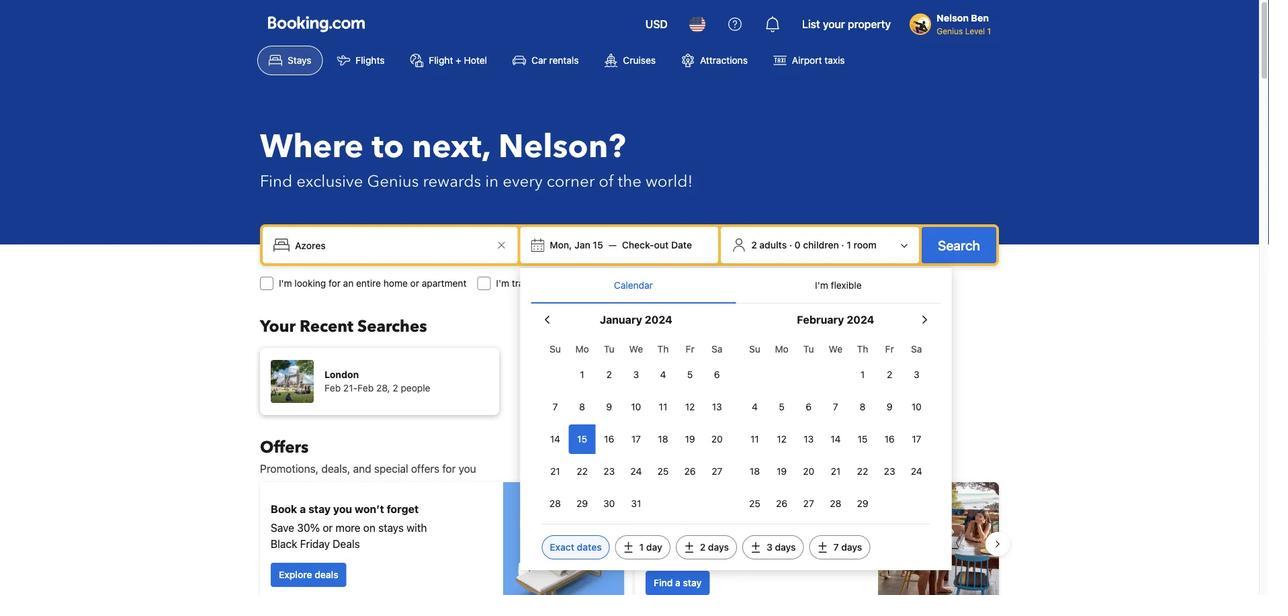 Task type: describe. For each thing, give the bounding box(es) containing it.
20 February 2024 checkbox
[[796, 457, 823, 487]]

21-
[[343, 383, 358, 394]]

of
[[599, 170, 614, 193]]

1 inside 'checkbox'
[[861, 369, 865, 380]]

london
[[325, 369, 359, 380]]

20 for the 20 january 2024 option
[[712, 434, 723, 445]]

4 for '4' checkbox
[[752, 402, 758, 413]]

14 for 14 option
[[831, 434, 841, 445]]

on
[[363, 522, 376, 535]]

1 · from the left
[[790, 240, 793, 251]]

recent
[[300, 316, 354, 338]]

you inside book a stay you won't forget save 30% or more on stays with black friday deals
[[333, 503, 352, 516]]

rewards
[[423, 170, 481, 193]]

airport taxis
[[792, 55, 845, 66]]

2 right stays,
[[700, 542, 706, 553]]

book a stay you won't forget save 30% or more on stays with black friday deals
[[271, 503, 427, 551]]

Where are you going? field
[[290, 233, 494, 257]]

10 for 10 february 2024 option
[[912, 402, 922, 413]]

traveling
[[512, 278, 549, 289]]

19 January 2024 checkbox
[[677, 425, 704, 454]]

7 February 2024 checkbox
[[823, 393, 850, 422]]

1 horizontal spatial 3
[[767, 542, 773, 553]]

your
[[260, 316, 296, 338]]

car
[[532, 55, 547, 66]]

home
[[384, 278, 408, 289]]

22 for 22 option on the bottom of page
[[577, 466, 588, 477]]

2 days
[[700, 542, 729, 553]]

18 for 18 february 2024 checkbox
[[750, 466, 760, 477]]

8 for 8 january 2024 option
[[580, 402, 585, 413]]

more
[[336, 522, 361, 535]]

explore
[[279, 570, 312, 581]]

looking for i'm
[[633, 278, 664, 289]]

usd
[[646, 18, 668, 31]]

29 January 2024 checkbox
[[569, 489, 596, 519]]

4 for 4 january 2024 checkbox
[[660, 369, 666, 380]]

ben
[[972, 12, 989, 24]]

stays
[[378, 522, 404, 535]]

children
[[803, 240, 839, 251]]

30 January 2024 checkbox
[[596, 489, 623, 519]]

rates.
[[688, 546, 716, 559]]

23 for 23 checkbox
[[884, 466, 896, 477]]

find inside where to next, nelson? find exclusive genius rewards in every corner of the world!
[[260, 170, 293, 193]]

stay for book
[[309, 503, 331, 516]]

9 for 9 january 2024 option
[[607, 402, 612, 413]]

february
[[797, 314, 845, 326]]

12 February 2024 checkbox
[[769, 425, 796, 454]]

3 for february 2024
[[914, 369, 920, 380]]

1 inside checkbox
[[580, 369, 585, 380]]

22 for 22 checkbox
[[857, 466, 869, 477]]

21 February 2024 checkbox
[[823, 457, 850, 487]]

sa for february 2024
[[912, 344, 923, 355]]

tab list containing calendar
[[531, 268, 941, 304]]

promotions,
[[260, 463, 319, 476]]

11 for 11 checkbox
[[751, 434, 759, 445]]

27 January 2024 checkbox
[[704, 457, 731, 487]]

search for black friday deals on stays image
[[503, 483, 624, 596]]

16 February 2024 checkbox
[[877, 425, 904, 454]]

2 · from the left
[[842, 240, 845, 251]]

friday
[[300, 538, 330, 551]]

2 inside 'london feb 21-feb 28, 2 people'
[[393, 383, 398, 394]]

i'm flexible
[[815, 280, 862, 291]]

flights
[[356, 55, 385, 66]]

nelson
[[937, 12, 969, 24]]

days for 7 days
[[842, 542, 863, 553]]

where to next, nelson? find exclusive genius rewards in every corner of the world!
[[260, 125, 693, 193]]

yet
[[787, 495, 804, 508]]

22 January 2024 checkbox
[[569, 457, 596, 487]]

5 for 5 checkbox
[[779, 402, 785, 413]]

in
[[485, 170, 499, 193]]

you inside offers promotions, deals, and special offers for you
[[459, 463, 476, 476]]

su for january
[[550, 344, 561, 355]]

17 for 17 checkbox
[[632, 434, 641, 445]]

10 January 2024 checkbox
[[623, 393, 650, 422]]

stays link
[[257, 46, 323, 75]]

21 for 21 january 2024 option
[[551, 466, 560, 477]]

24 for 24 january 2024 option
[[631, 466, 642, 477]]

2 February 2024 checkbox
[[877, 360, 904, 390]]

stays,
[[671, 530, 700, 543]]

5 February 2024 checkbox
[[769, 393, 796, 422]]

grid for february
[[742, 336, 931, 519]]

25 for 25 january 2024 option
[[658, 466, 669, 477]]

3 days
[[767, 542, 796, 553]]

take
[[646, 495, 670, 508]]

29 February 2024 checkbox
[[850, 489, 877, 519]]

8 February 2024 checkbox
[[850, 393, 877, 422]]

28 February 2024 checkbox
[[823, 489, 850, 519]]

15 February 2024 checkbox
[[850, 425, 877, 454]]

with
[[407, 522, 427, 535]]

2024 for january 2024
[[645, 314, 673, 326]]

1 horizontal spatial 15
[[593, 240, 603, 251]]

january 2024
[[600, 314, 673, 326]]

properties
[[685, 514, 735, 527]]

18 for 18 checkbox
[[658, 434, 669, 445]]

26 for 26 checkbox
[[685, 466, 696, 477]]

31 January 2024 checkbox
[[623, 489, 650, 519]]

searches
[[358, 316, 427, 338]]

24 for 24 checkbox
[[911, 466, 923, 477]]

we for january
[[630, 344, 643, 355]]

13 January 2024 checkbox
[[704, 393, 731, 422]]

14 February 2024 checkbox
[[823, 425, 850, 454]]

2 adults · 0 children · 1 room button
[[727, 233, 914, 258]]

22 February 2024 checkbox
[[850, 457, 877, 487]]

deals,
[[321, 463, 350, 476]]

13 for 13 january 2024 checkbox
[[712, 402, 722, 413]]

exact
[[550, 542, 575, 553]]

reduced
[[744, 530, 784, 543]]

the
[[618, 170, 642, 193]]

find a stay link
[[646, 571, 710, 596]]

6 January 2024 checkbox
[[704, 360, 731, 390]]

car rentals
[[532, 55, 579, 66]]

i'm traveling for work
[[496, 278, 587, 289]]

i'm flexible button
[[736, 268, 941, 303]]

26 for 26 checkbox at right bottom
[[776, 498, 788, 510]]

7 for 7 january 2024 option
[[553, 402, 558, 413]]

19 for '19' checkbox
[[777, 466, 787, 477]]

13 for 13 'option'
[[804, 434, 814, 445]]

26 January 2024 checkbox
[[677, 457, 704, 487]]

11 January 2024 checkbox
[[650, 393, 677, 422]]

3 February 2024 checkbox
[[904, 360, 931, 390]]

9 February 2024 checkbox
[[877, 393, 904, 422]]

check-out date button
[[617, 233, 698, 257]]

th for january 2024
[[658, 344, 669, 355]]

29 for 29 february 2024 checkbox
[[857, 498, 869, 510]]

offers promotions, deals, and special offers for you
[[260, 437, 476, 476]]

mo for january
[[576, 344, 589, 355]]

search
[[938, 237, 981, 253]]

15 January 2024 checkbox
[[569, 425, 596, 454]]

where
[[260, 125, 364, 169]]

stay for find
[[683, 578, 702, 589]]

genius inside where to next, nelson? find exclusive genius rewards in every corner of the world!
[[367, 170, 419, 193]]

offering
[[737, 514, 775, 527]]

calendar
[[614, 280, 653, 291]]

next,
[[412, 125, 491, 169]]

16 for 16 february 2024 checkbox
[[885, 434, 895, 445]]

0 vertical spatial or
[[410, 278, 419, 289]]

out
[[654, 240, 669, 251]]

1 inside nelson ben genius level 1
[[988, 26, 991, 36]]

vacation
[[740, 495, 785, 508]]

17 February 2024 checkbox
[[904, 425, 931, 454]]

days for 2 days
[[708, 542, 729, 553]]

15 for 15 checkbox
[[858, 434, 868, 445]]

cruises link
[[593, 46, 667, 75]]

24 January 2024 checkbox
[[623, 457, 650, 487]]

browse
[[646, 514, 682, 527]]

booking.com image
[[268, 16, 365, 32]]

january
[[600, 314, 642, 326]]

for for an
[[329, 278, 341, 289]]

2 right 1 february 2024 'checkbox'
[[887, 369, 893, 380]]

7 January 2024 checkbox
[[542, 393, 569, 422]]

exclusive
[[297, 170, 363, 193]]

21 January 2024 checkbox
[[542, 457, 569, 487]]

mon, jan 15 button
[[545, 233, 609, 257]]

18 February 2024 checkbox
[[742, 457, 769, 487]]

days for 3 days
[[775, 542, 796, 553]]

10 for 10 checkbox
[[631, 402, 642, 413]]

28 January 2024 checkbox
[[542, 489, 569, 519]]

car rentals link
[[501, 46, 590, 75]]

27 for the 27 option
[[804, 498, 815, 510]]

2 adults · 0 children · 1 room
[[752, 240, 877, 251]]

2 inside button
[[752, 240, 757, 251]]

taxis
[[825, 55, 845, 66]]

forget
[[387, 503, 419, 516]]

work
[[567, 278, 587, 289]]

31
[[631, 498, 641, 510]]

save
[[271, 522, 294, 535]]

february 2024
[[797, 314, 875, 326]]

14 for 14 checkbox
[[550, 434, 561, 445]]

9 January 2024 checkbox
[[596, 393, 623, 422]]

book
[[271, 503, 297, 516]]

black
[[271, 538, 297, 551]]

20 for '20 february 2024' checkbox
[[803, 466, 815, 477]]

4 February 2024 checkbox
[[742, 393, 769, 422]]

11 for 11 option
[[659, 402, 668, 413]]

cruises
[[623, 55, 656, 66]]

apartment
[[422, 278, 467, 289]]

for for work
[[552, 278, 564, 289]]

explore deals link
[[271, 563, 347, 587]]

6 for 6 checkbox
[[806, 402, 812, 413]]

flight + hotel
[[429, 55, 487, 66]]

a for find
[[676, 578, 681, 589]]



Task type: locate. For each thing, give the bounding box(es) containing it.
0 horizontal spatial 19
[[685, 434, 695, 445]]

10 right 9 option
[[912, 402, 922, 413]]

1 horizontal spatial find
[[654, 578, 673, 589]]

2 2024 from the left
[[847, 314, 875, 326]]

1 29 from the left
[[577, 498, 588, 510]]

1 feb from the left
[[325, 383, 341, 394]]

sa up 6 january 2024 option
[[712, 344, 723, 355]]

27 right yet
[[804, 498, 815, 510]]

1 horizontal spatial 28
[[830, 498, 842, 510]]

25 January 2024 checkbox
[[650, 457, 677, 487]]

1 horizontal spatial fr
[[886, 344, 894, 355]]

your account menu nelson ben genius level 1 element
[[910, 6, 997, 37]]

many
[[703, 530, 729, 543]]

i'm left flexible
[[815, 280, 829, 291]]

7 inside 7 february 2024 checkbox
[[833, 402, 839, 413]]

23 inside checkbox
[[884, 466, 896, 477]]

0 horizontal spatial 16
[[604, 434, 615, 445]]

27 inside option
[[712, 466, 723, 477]]

1 horizontal spatial su
[[749, 344, 761, 355]]

17
[[632, 434, 641, 445], [912, 434, 922, 445]]

region containing take your longest vacation yet
[[249, 477, 1010, 596]]

1 horizontal spatial th
[[857, 344, 869, 355]]

a for book
[[300, 503, 306, 516]]

0 horizontal spatial 17
[[632, 434, 641, 445]]

15 right 14 option
[[858, 434, 868, 445]]

day
[[647, 542, 663, 553]]

i'm inside button
[[815, 280, 829, 291]]

you up more
[[333, 503, 352, 516]]

for inside offers promotions, deals, and special offers for you
[[442, 463, 456, 476]]

check-
[[622, 240, 654, 251]]

0 vertical spatial 25
[[658, 466, 669, 477]]

th up 4 january 2024 checkbox
[[658, 344, 669, 355]]

25 February 2024 checkbox
[[742, 489, 769, 519]]

27 for 27 january 2024 option
[[712, 466, 723, 477]]

mo
[[576, 344, 589, 355], [775, 344, 789, 355]]

th for february 2024
[[857, 344, 869, 355]]

for right offers
[[442, 463, 456, 476]]

1 16 from the left
[[604, 434, 615, 445]]

1 21 from the left
[[551, 466, 560, 477]]

12 right 11 option
[[685, 402, 695, 413]]

1 horizontal spatial 2024
[[847, 314, 875, 326]]

17 inside checkbox
[[632, 434, 641, 445]]

stay down rates.
[[683, 578, 702, 589]]

28 right the 27 option
[[830, 498, 842, 510]]

3 right 2 february 2024 option
[[914, 369, 920, 380]]

1 horizontal spatial we
[[829, 344, 843, 355]]

for for flights
[[667, 278, 679, 289]]

1 9 from the left
[[607, 402, 612, 413]]

feb down london
[[325, 383, 341, 394]]

24 February 2024 checkbox
[[904, 457, 931, 487]]

0 vertical spatial 26
[[685, 466, 696, 477]]

19 right 18 february 2024 checkbox
[[777, 466, 787, 477]]

your
[[823, 18, 845, 31], [673, 495, 696, 508]]

sa for january 2024
[[712, 344, 723, 355]]

nelson?
[[499, 125, 626, 169]]

1
[[988, 26, 991, 36], [847, 240, 852, 251], [580, 369, 585, 380], [861, 369, 865, 380], [640, 542, 644, 553]]

1 left day on the bottom
[[640, 542, 644, 553]]

0
[[795, 240, 801, 251]]

11
[[659, 402, 668, 413], [751, 434, 759, 445]]

1 22 from the left
[[577, 466, 588, 477]]

adults
[[760, 240, 787, 251]]

1 left 2 january 2024 option
[[580, 369, 585, 380]]

rentals
[[550, 55, 579, 66]]

14 left 15 january 2024 option
[[550, 434, 561, 445]]

1 vertical spatial 25
[[749, 498, 761, 510]]

flight
[[429, 55, 453, 66]]

5 right '4' checkbox
[[779, 402, 785, 413]]

flights link
[[326, 46, 396, 75]]

you right offers
[[459, 463, 476, 476]]

1 horizontal spatial 20
[[803, 466, 815, 477]]

su up '4' checkbox
[[749, 344, 761, 355]]

stay inside book a stay you won't forget save 30% or more on stays with black friday deals
[[309, 503, 331, 516]]

6 right 5 checkbox
[[806, 402, 812, 413]]

1 vertical spatial 6
[[806, 402, 812, 413]]

2 9 from the left
[[887, 402, 893, 413]]

0 horizontal spatial 18
[[658, 434, 669, 445]]

jan
[[575, 240, 591, 251]]

stay
[[309, 503, 331, 516], [683, 578, 702, 589]]

9
[[607, 402, 612, 413], [887, 402, 893, 413]]

13 inside checkbox
[[712, 402, 722, 413]]

we for february
[[829, 344, 843, 355]]

0 vertical spatial 13
[[712, 402, 722, 413]]

find down where
[[260, 170, 293, 193]]

17 right 16 february 2024 checkbox
[[912, 434, 922, 445]]

15 left —
[[593, 240, 603, 251]]

i'm up your
[[279, 278, 292, 289]]

2 January 2024 checkbox
[[596, 360, 623, 390]]

24
[[631, 466, 642, 477], [911, 466, 923, 477]]

and
[[353, 463, 371, 476]]

0 horizontal spatial tu
[[604, 344, 615, 355]]

0 horizontal spatial feb
[[325, 383, 341, 394]]

0 vertical spatial you
[[459, 463, 476, 476]]

3 days from the left
[[842, 542, 863, 553]]

1 vertical spatial 27
[[804, 498, 815, 510]]

genius down nelson
[[937, 26, 963, 36]]

airport
[[792, 55, 822, 66]]

17 for 17 february 2024 option
[[912, 434, 922, 445]]

find
[[260, 170, 293, 193], [654, 578, 673, 589]]

26 up long-
[[776, 498, 788, 510]]

0 horizontal spatial ·
[[790, 240, 793, 251]]

corner
[[547, 170, 595, 193]]

16 for 16 january 2024 checkbox
[[604, 434, 615, 445]]

1 24 from the left
[[631, 466, 642, 477]]

20 January 2024 checkbox
[[704, 425, 731, 454]]

23 January 2024 checkbox
[[596, 457, 623, 487]]

10 inside option
[[912, 402, 922, 413]]

grid for january
[[542, 336, 731, 519]]

14 right 13 'option'
[[831, 434, 841, 445]]

mo up 1 january 2024 checkbox at the left bottom
[[576, 344, 589, 355]]

sa
[[712, 344, 723, 355], [912, 344, 923, 355]]

1 horizontal spatial sa
[[912, 344, 923, 355]]

monthly
[[646, 546, 685, 559]]

2 28 from the left
[[830, 498, 842, 510]]

2 fr from the left
[[886, 344, 894, 355]]

12 inside 12 january 2024 "option"
[[685, 402, 695, 413]]

a right book
[[300, 503, 306, 516]]

1 looking from the left
[[295, 278, 326, 289]]

27
[[712, 466, 723, 477], [804, 498, 815, 510]]

22 right 21 option
[[857, 466, 869, 477]]

0 horizontal spatial 22
[[577, 466, 588, 477]]

2 10 from the left
[[912, 402, 922, 413]]

19 February 2024 checkbox
[[769, 457, 796, 487]]

su up 7 january 2024 option
[[550, 344, 561, 355]]

i'm looking for an entire home or apartment
[[279, 278, 467, 289]]

6
[[714, 369, 720, 380], [806, 402, 812, 413]]

tu for february
[[804, 344, 814, 355]]

2024 for february 2024
[[847, 314, 875, 326]]

9 inside 9 january 2024 option
[[607, 402, 612, 413]]

12 inside 12 option
[[777, 434, 787, 445]]

15 for 15 january 2024 option
[[577, 434, 587, 445]]

1 right level
[[988, 26, 991, 36]]

1 vertical spatial 19
[[777, 466, 787, 477]]

0 vertical spatial 20
[[712, 434, 723, 445]]

1 left 2 february 2024 option
[[861, 369, 865, 380]]

2 21 from the left
[[831, 466, 841, 477]]

a
[[300, 503, 306, 516], [676, 578, 681, 589]]

14 inside checkbox
[[550, 434, 561, 445]]

2 horizontal spatial i'm
[[815, 280, 829, 291]]

date
[[672, 240, 692, 251]]

we up 3 option
[[630, 344, 643, 355]]

0 horizontal spatial 25
[[658, 466, 669, 477]]

1 horizontal spatial 17
[[912, 434, 922, 445]]

1 14 from the left
[[550, 434, 561, 445]]

your right take
[[673, 495, 696, 508]]

flexible
[[831, 280, 862, 291]]

deals
[[315, 570, 339, 581]]

2024 down i'm looking for flights
[[645, 314, 673, 326]]

7 right 6 checkbox
[[833, 402, 839, 413]]

1 February 2024 checkbox
[[850, 360, 877, 390]]

1 vertical spatial 12
[[777, 434, 787, 445]]

26
[[685, 466, 696, 477], [776, 498, 788, 510]]

3 inside checkbox
[[914, 369, 920, 380]]

i'm for i'm flexible
[[815, 280, 829, 291]]

a down monthly
[[676, 578, 681, 589]]

1 vertical spatial 13
[[804, 434, 814, 445]]

14 January 2024 checkbox
[[542, 425, 569, 454]]

2 29 from the left
[[857, 498, 869, 510]]

your inside take your longest vacation yet browse properties offering long- term stays, many at reduced monthly rates.
[[673, 495, 696, 508]]

world!
[[646, 170, 693, 193]]

2 days from the left
[[775, 542, 796, 553]]

0 horizontal spatial 21
[[551, 466, 560, 477]]

2024 down flexible
[[847, 314, 875, 326]]

23 February 2024 checkbox
[[877, 457, 904, 487]]

we
[[630, 344, 643, 355], [829, 344, 843, 355]]

1 inside button
[[847, 240, 852, 251]]

looking left an
[[295, 278, 326, 289]]

2 tu from the left
[[804, 344, 814, 355]]

12 for 12 option
[[777, 434, 787, 445]]

30%
[[297, 522, 320, 535]]

0 horizontal spatial su
[[550, 344, 561, 355]]

1 day
[[640, 542, 663, 553]]

16 January 2024 checkbox
[[596, 425, 623, 454]]

28 left "29 january 2024" checkbox
[[550, 498, 561, 510]]

hotel
[[464, 55, 487, 66]]

0 horizontal spatial 6
[[714, 369, 720, 380]]

2 mo from the left
[[775, 344, 789, 355]]

you
[[459, 463, 476, 476], [333, 503, 352, 516]]

3 inside option
[[634, 369, 639, 380]]

1 horizontal spatial 13
[[804, 434, 814, 445]]

11 left 12 option
[[751, 434, 759, 445]]

stay up 30%
[[309, 503, 331, 516]]

or right home
[[410, 278, 419, 289]]

19 inside checkbox
[[777, 466, 787, 477]]

2 16 from the left
[[885, 434, 895, 445]]

4 inside 4 january 2024 checkbox
[[660, 369, 666, 380]]

29 inside checkbox
[[577, 498, 588, 510]]

2 grid from the left
[[742, 336, 931, 519]]

23 inside option
[[604, 466, 615, 477]]

1 su from the left
[[550, 344, 561, 355]]

7 inside 7 january 2024 option
[[553, 402, 558, 413]]

tab list
[[531, 268, 941, 304]]

15 inside checkbox
[[858, 434, 868, 445]]

28,
[[376, 383, 390, 394]]

2 right "28," on the bottom left of the page
[[393, 383, 398, 394]]

1 th from the left
[[658, 344, 669, 355]]

1 sa from the left
[[712, 344, 723, 355]]

1 28 from the left
[[550, 498, 561, 510]]

6 right 5 checkbox on the right bottom of page
[[714, 369, 720, 380]]

1 vertical spatial you
[[333, 503, 352, 516]]

29 right 28 option
[[857, 498, 869, 510]]

stay inside find a stay link
[[683, 578, 702, 589]]

2 feb from the left
[[358, 383, 374, 394]]

looking for i'm
[[295, 278, 326, 289]]

0 horizontal spatial 23
[[604, 466, 615, 477]]

1 horizontal spatial 27
[[804, 498, 815, 510]]

0 horizontal spatial genius
[[367, 170, 419, 193]]

12 right 11 checkbox
[[777, 434, 787, 445]]

2 th from the left
[[857, 344, 869, 355]]

27 inside option
[[804, 498, 815, 510]]

11 inside option
[[659, 402, 668, 413]]

1 horizontal spatial 10
[[912, 402, 922, 413]]

0 vertical spatial your
[[823, 18, 845, 31]]

1 horizontal spatial 14
[[831, 434, 841, 445]]

29
[[577, 498, 588, 510], [857, 498, 869, 510]]

1 vertical spatial your
[[673, 495, 696, 508]]

nelson ben genius level 1
[[937, 12, 991, 36]]

0 vertical spatial 12
[[685, 402, 695, 413]]

1 horizontal spatial you
[[459, 463, 476, 476]]

7 down 28 option
[[834, 542, 839, 553]]

0 horizontal spatial 27
[[712, 466, 723, 477]]

grid
[[542, 336, 731, 519], [742, 336, 931, 519]]

13 February 2024 checkbox
[[796, 425, 823, 454]]

1 vertical spatial 11
[[751, 434, 759, 445]]

1 vertical spatial find
[[654, 578, 673, 589]]

10 February 2024 checkbox
[[904, 393, 931, 422]]

2 horizontal spatial 3
[[914, 369, 920, 380]]

5 right 4 january 2024 checkbox
[[688, 369, 693, 380]]

26 February 2024 checkbox
[[769, 489, 796, 519]]

0 vertical spatial genius
[[937, 26, 963, 36]]

8 inside 8 january 2024 option
[[580, 402, 585, 413]]

mo up 5 checkbox
[[775, 344, 789, 355]]

sa up 3 february 2024 checkbox
[[912, 344, 923, 355]]

12 January 2024 checkbox
[[677, 393, 704, 422]]

22 inside option
[[577, 466, 588, 477]]

for left 'work'
[[552, 278, 564, 289]]

23 right 22 option on the bottom of page
[[604, 466, 615, 477]]

1 vertical spatial 18
[[750, 466, 760, 477]]

21
[[551, 466, 560, 477], [831, 466, 841, 477]]

or right 30%
[[323, 522, 333, 535]]

2 14 from the left
[[831, 434, 841, 445]]

19 inside checkbox
[[685, 434, 695, 445]]

6 inside option
[[714, 369, 720, 380]]

9 right 8 january 2024 option
[[607, 402, 612, 413]]

12 for 12 january 2024 "option"
[[685, 402, 695, 413]]

i'm for i'm traveling for work
[[496, 278, 510, 289]]

3 January 2024 checkbox
[[623, 360, 650, 390]]

0 vertical spatial 27
[[712, 466, 723, 477]]

11 left 12 january 2024 "option"
[[659, 402, 668, 413]]

0 horizontal spatial your
[[673, 495, 696, 508]]

genius inside nelson ben genius level 1
[[937, 26, 963, 36]]

2 horizontal spatial 15
[[858, 434, 868, 445]]

2 right 1 january 2024 checkbox at the left bottom
[[607, 369, 612, 380]]

1 horizontal spatial 25
[[749, 498, 761, 510]]

i'm
[[279, 278, 292, 289], [496, 278, 510, 289], [815, 280, 829, 291]]

17 inside option
[[912, 434, 922, 445]]

we down february 2024
[[829, 344, 843, 355]]

offers
[[260, 437, 309, 459]]

feb left "28," on the bottom left of the page
[[358, 383, 374, 394]]

11 February 2024 checkbox
[[742, 425, 769, 454]]

1 horizontal spatial 22
[[857, 466, 869, 477]]

24 inside option
[[631, 466, 642, 477]]

13 inside 'option'
[[804, 434, 814, 445]]

7 days
[[834, 542, 863, 553]]

5 January 2024 checkbox
[[677, 360, 704, 390]]

15 inside option
[[577, 434, 587, 445]]

2 looking from the left
[[633, 278, 664, 289]]

6 February 2024 checkbox
[[796, 393, 823, 422]]

0 horizontal spatial 9
[[607, 402, 612, 413]]

8 for 8 option at the right of page
[[860, 402, 866, 413]]

0 horizontal spatial 4
[[660, 369, 666, 380]]

i'm left traveling
[[496, 278, 510, 289]]

0 horizontal spatial we
[[630, 344, 643, 355]]

1 vertical spatial 26
[[776, 498, 788, 510]]

flight + hotel link
[[399, 46, 499, 75]]

16 right 15 january 2024 option
[[604, 434, 615, 445]]

1 January 2024 checkbox
[[569, 360, 596, 390]]

23 right 22 checkbox
[[884, 466, 896, 477]]

19 for '19' checkbox
[[685, 434, 695, 445]]

0 horizontal spatial 28
[[550, 498, 561, 510]]

3 for january 2024
[[634, 369, 639, 380]]

20 inside checkbox
[[803, 466, 815, 477]]

0 horizontal spatial stay
[[309, 503, 331, 516]]

2 horizontal spatial days
[[842, 542, 863, 553]]

24 inside checkbox
[[911, 466, 923, 477]]

0 vertical spatial 11
[[659, 402, 668, 413]]

15 right 14 checkbox
[[577, 434, 587, 445]]

days down 29 february 2024 checkbox
[[842, 542, 863, 553]]

24 left 25 january 2024 option
[[631, 466, 642, 477]]

your for list
[[823, 18, 845, 31]]

1 23 from the left
[[604, 466, 615, 477]]

1 horizontal spatial days
[[775, 542, 796, 553]]

th up 1 february 2024 'checkbox'
[[857, 344, 869, 355]]

1 2024 from the left
[[645, 314, 673, 326]]

genius down to
[[367, 170, 419, 193]]

tu for january
[[604, 344, 615, 355]]

2 8 from the left
[[860, 402, 866, 413]]

8 right 7 february 2024 checkbox on the bottom right of page
[[860, 402, 866, 413]]

2 24 from the left
[[911, 466, 923, 477]]

16
[[604, 434, 615, 445], [885, 434, 895, 445]]

2 sa from the left
[[912, 344, 923, 355]]

0 horizontal spatial 24
[[631, 466, 642, 477]]

for left flights
[[667, 278, 679, 289]]

0 vertical spatial 18
[[658, 434, 669, 445]]

property
[[848, 18, 891, 31]]

1 mo from the left
[[576, 344, 589, 355]]

25 up offering
[[749, 498, 761, 510]]

1 horizontal spatial looking
[[633, 278, 664, 289]]

22
[[577, 466, 588, 477], [857, 466, 869, 477]]

fr for february 2024
[[886, 344, 894, 355]]

0 horizontal spatial grid
[[542, 336, 731, 519]]

0 vertical spatial 5
[[688, 369, 693, 380]]

26 inside 26 checkbox
[[685, 466, 696, 477]]

4 inside '4' checkbox
[[752, 402, 758, 413]]

1 10 from the left
[[631, 402, 642, 413]]

1 horizontal spatial 8
[[860, 402, 866, 413]]

people
[[401, 383, 431, 394]]

looking right i'm
[[633, 278, 664, 289]]

23 for 23 option
[[604, 466, 615, 477]]

days left at
[[708, 542, 729, 553]]

29 for "29 january 2024" checkbox
[[577, 498, 588, 510]]

your right list
[[823, 18, 845, 31]]

3 right 2 january 2024 option
[[634, 369, 639, 380]]

1 vertical spatial a
[[676, 578, 681, 589]]

mo for february
[[775, 344, 789, 355]]

13 right 12 option
[[804, 434, 814, 445]]

5 inside checkbox
[[688, 369, 693, 380]]

0 vertical spatial stay
[[309, 503, 331, 516]]

genius
[[937, 26, 963, 36], [367, 170, 419, 193]]

take your longest vacation yet image
[[879, 483, 1000, 596]]

special
[[374, 463, 408, 476]]

27 right 26 checkbox
[[712, 466, 723, 477]]

19 right 18 checkbox
[[685, 434, 695, 445]]

room
[[854, 240, 877, 251]]

6 inside checkbox
[[806, 402, 812, 413]]

i'm for i'm looking for an entire home or apartment
[[279, 278, 292, 289]]

0 vertical spatial 19
[[685, 434, 695, 445]]

0 horizontal spatial 8
[[580, 402, 585, 413]]

days down long-
[[775, 542, 796, 553]]

21 left 22 option on the bottom of page
[[551, 466, 560, 477]]

tu down february
[[804, 344, 814, 355]]

1 vertical spatial or
[[323, 522, 333, 535]]

2 su from the left
[[749, 344, 761, 355]]

7 left 8 january 2024 option
[[553, 402, 558, 413]]

attractions
[[700, 55, 748, 66]]

su for february
[[749, 344, 761, 355]]

17 right 16 january 2024 checkbox
[[632, 434, 641, 445]]

mon, jan 15 — check-out date
[[550, 240, 692, 251]]

7 for 7 february 2024 checkbox on the bottom right of page
[[833, 402, 839, 413]]

29 inside checkbox
[[857, 498, 869, 510]]

1 8 from the left
[[580, 402, 585, 413]]

an
[[343, 278, 354, 289]]

0 horizontal spatial 29
[[577, 498, 588, 510]]

1 vertical spatial stay
[[683, 578, 702, 589]]

6 for 6 january 2024 option
[[714, 369, 720, 380]]

8 inside 8 option
[[860, 402, 866, 413]]

27 February 2024 checkbox
[[796, 489, 823, 519]]

8 January 2024 checkbox
[[569, 393, 596, 422]]

fr up 5 checkbox on the right bottom of page
[[686, 344, 695, 355]]

1 horizontal spatial genius
[[937, 26, 963, 36]]

4 right 3 option
[[660, 369, 666, 380]]

2 we from the left
[[829, 344, 843, 355]]

1 horizontal spatial 24
[[911, 466, 923, 477]]

3 down offering
[[767, 542, 773, 553]]

1 horizontal spatial 11
[[751, 434, 759, 445]]

10 right 9 january 2024 option
[[631, 402, 642, 413]]

2 left adults
[[752, 240, 757, 251]]

+
[[456, 55, 462, 66]]

find down monthly
[[654, 578, 673, 589]]

1 horizontal spatial 6
[[806, 402, 812, 413]]

list your property link
[[794, 8, 899, 40]]

1 we from the left
[[630, 344, 643, 355]]

offers
[[411, 463, 440, 476]]

17 January 2024 checkbox
[[623, 425, 650, 454]]

1 horizontal spatial or
[[410, 278, 419, 289]]

every
[[503, 170, 543, 193]]

30
[[604, 498, 615, 510]]

0 horizontal spatial sa
[[712, 344, 723, 355]]

1 horizontal spatial 23
[[884, 466, 896, 477]]

or inside book a stay you won't forget save 30% or more on stays with black friday deals
[[323, 522, 333, 535]]

0 horizontal spatial 12
[[685, 402, 695, 413]]

26 inside 26 checkbox
[[776, 498, 788, 510]]

0 horizontal spatial 10
[[631, 402, 642, 413]]

a inside book a stay you won't forget save 30% or more on stays with black friday deals
[[300, 503, 306, 516]]

0 horizontal spatial 15
[[577, 434, 587, 445]]

list your property
[[803, 18, 891, 31]]

0 vertical spatial 6
[[714, 369, 720, 380]]

fr for january 2024
[[686, 344, 695, 355]]

1 tu from the left
[[604, 344, 615, 355]]

1 fr from the left
[[686, 344, 695, 355]]

18 January 2024 checkbox
[[650, 425, 677, 454]]

14 inside option
[[831, 434, 841, 445]]

5 inside checkbox
[[779, 402, 785, 413]]

fr
[[686, 344, 695, 355], [886, 344, 894, 355]]

tu up 2 january 2024 option
[[604, 344, 615, 355]]

1 horizontal spatial 4
[[752, 402, 758, 413]]

13 right 12 january 2024 "option"
[[712, 402, 722, 413]]

1 days from the left
[[708, 542, 729, 553]]

exact dates
[[550, 542, 602, 553]]

region
[[249, 477, 1010, 596]]

london feb 21-feb 28, 2 people
[[325, 369, 431, 394]]

1 grid from the left
[[542, 336, 731, 519]]

entire
[[356, 278, 381, 289]]

2
[[752, 240, 757, 251], [607, 369, 612, 380], [887, 369, 893, 380], [393, 383, 398, 394], [700, 542, 706, 553]]

21 for 21 option
[[831, 466, 841, 477]]

25 inside option
[[658, 466, 669, 477]]

0 horizontal spatial mo
[[576, 344, 589, 355]]

1 horizontal spatial 29
[[857, 498, 869, 510]]

2 22 from the left
[[857, 466, 869, 477]]

2 17 from the left
[[912, 434, 922, 445]]

list
[[803, 18, 821, 31]]

i'm
[[617, 278, 630, 289]]

for left an
[[329, 278, 341, 289]]

1 horizontal spatial 16
[[885, 434, 895, 445]]

4 January 2024 checkbox
[[650, 360, 677, 390]]

0 horizontal spatial 13
[[712, 402, 722, 413]]

15 cell
[[569, 422, 596, 454]]

22 right 21 january 2024 option
[[577, 466, 588, 477]]

—
[[609, 240, 617, 251]]

1 left room
[[847, 240, 852, 251]]

1 horizontal spatial feb
[[358, 383, 374, 394]]

1 17 from the left
[[632, 434, 641, 445]]

11 inside checkbox
[[751, 434, 759, 445]]

20 inside option
[[712, 434, 723, 445]]

25 for the 25 february 2024 "option"
[[749, 498, 761, 510]]

· right children
[[842, 240, 845, 251]]

5 for 5 checkbox on the right bottom of page
[[688, 369, 693, 380]]

22 inside checkbox
[[857, 466, 869, 477]]

25 inside "option"
[[749, 498, 761, 510]]

term
[[646, 530, 669, 543]]

level
[[966, 26, 985, 36]]

10 inside checkbox
[[631, 402, 642, 413]]

2 23 from the left
[[884, 466, 896, 477]]

1 horizontal spatial 5
[[779, 402, 785, 413]]

29 left 30
[[577, 498, 588, 510]]

9 inside 9 option
[[887, 402, 893, 413]]

0 horizontal spatial fr
[[686, 344, 695, 355]]

your for take
[[673, 495, 696, 508]]

9 for 9 option
[[887, 402, 893, 413]]

1 horizontal spatial 12
[[777, 434, 787, 445]]

21 right '20 february 2024' checkbox
[[831, 466, 841, 477]]



Task type: vqa. For each thing, say whether or not it's contained in the screenshot.


